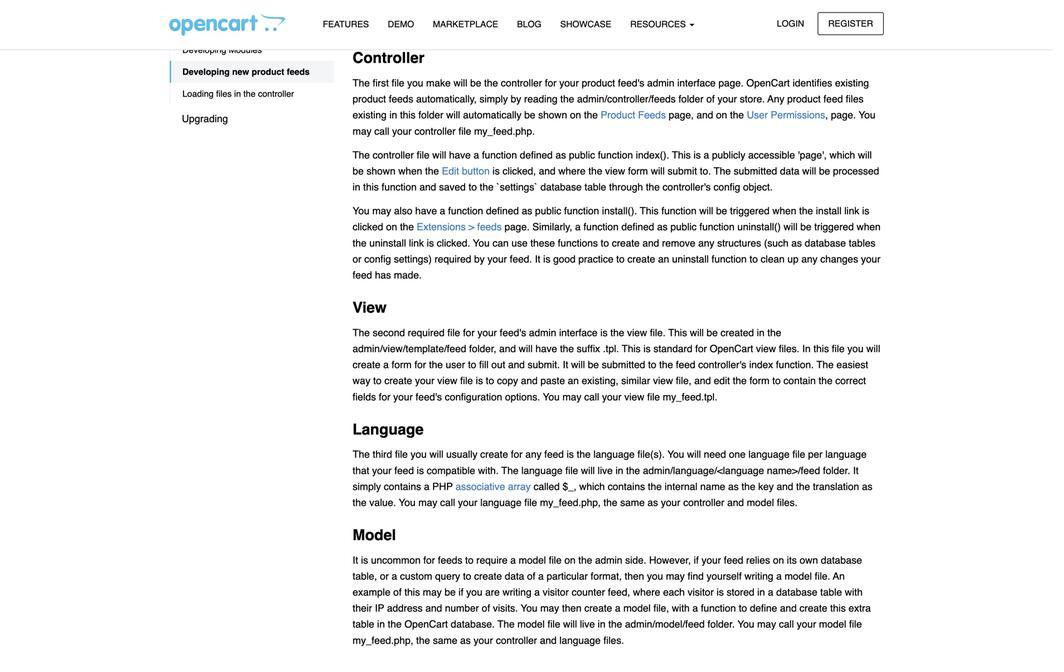 Task type: describe. For each thing, give the bounding box(es) containing it.
function up the functions
[[564, 205, 599, 217]]

yourself
[[707, 571, 742, 582]]

files. inside the second required file for your feed's admin interface is the view file. this will be created in the admin/view/template/feed folder, and will have the suffix .tpl. this is standard for opencart view files. in this file you will create a form for the user to fill out and submit. it will be submitted to the feed controller's index function. the easiest way to create your view file is to copy and paste an existing, similar view file, and edit the form to contain the correct fields for your feed's configuration options. you may call your view file my_feed.tpl.
[[779, 343, 800, 355]]

2 vertical spatial form
[[750, 375, 770, 387]]

language up called
[[522, 465, 563, 476]]

defined inside "the controller file will have a function defined as public function index(). this is a publicly accessible 'page', which will be shown when the"
[[520, 149, 553, 161]]

the first file you make will be the controller for your product feed's admin interface page. opencart identifies existing product feeds automatically, simply by reading the admin/controller/feeds folder of your store. any product feed files existing in this folder will automatically be shown on the
[[353, 77, 869, 121]]

you inside page. similarly, a function defined as public function uninstall() will be triggered when the uninstall link is clicked. you can use these functions to create and remove any structures (such as database tables or config settings) required by your feed. it is good practice to create an uninstall function to clean up any changes your feed has made.
[[473, 237, 490, 249]]

shown inside "the controller file will have a function defined as public function index(). this is a publicly accessible 'page', which will be shown when the"
[[367, 165, 396, 177]]

product up admin/controller/feeds
[[582, 77, 615, 89]]

need
[[704, 449, 726, 460]]

1 vertical spatial then
[[562, 603, 582, 614]]

opencart inside the second required file for your feed's admin interface is the view file. this will be created in the admin/view/template/feed folder, and will have the suffix .tpl. this is standard for opencart view files. in this file you will create a form for the user to fill out and submit. it will be submitted to the feed controller's index function. the easiest way to create your view file is to copy and paste an existing, similar view file, and edit the form to contain the correct fields for your feed's configuration options. you may call your view file my_feed.tpl.
[[710, 343, 754, 355]]

create down require
[[474, 571, 502, 582]]

it is uncommon for feeds to require a model file on the admin side. however, if your feed relies on its own database table, or a custom query to create data of a particular format, then you may find yourself writing a model file. an example of this may be if you are writing a visitor counter feed, where each visitor is stored in a database table with their ip address and number of visits. you may then create a model file, with a function to define and create this extra table in the opencart database. the model file will live in the admin/model/feed folder. you may call your model file my_feed.php, the same as your controller and language files.
[[353, 555, 871, 646]]

as inside it is uncommon for feeds to require a model file on the admin side. however, if your feed relies on its own database table, or a custom query to create data of a particular format, then you may find yourself writing a model file. an example of this may be if you are writing a visitor counter feed, where each visitor is stored in a database table with their ip address and number of visits. you may then create a model file, with a function to define and create this extra table in the opencart database. the model file will live in the admin/model/feed folder. you may call your model file my_feed.php, the same as your controller and language files.
[[460, 635, 471, 646]]

is down extensions
[[427, 237, 434, 249]]

will down index().
[[651, 165, 665, 177]]

will up standard on the right
[[690, 327, 704, 339]]

0 vertical spatial if
[[694, 555, 699, 566]]

function up >
[[448, 205, 483, 217]]

may inside , page. you may call your controller file my_feed.php.
[[353, 125, 372, 137]]

visits.
[[493, 603, 518, 614]]

a inside page. similarly, a function defined as public function uninstall() will be triggered when the uninstall link is clicked. you can use these functions to create and remove any structures (such as database tables or config settings) required by your feed. it is good practice to create an uninstall function to clean up any changes your feed has made.
[[575, 221, 581, 233]]

create left the extra
[[800, 603, 828, 614]]

my_feed.php, inside called $_, which contains the internal name as the key and the translation as the value. you may call your language file my_feed.php, the same as your controller and model files.
[[540, 497, 601, 509]]

may inside you may also have a function defined as public function install(). this function will be triggered when the install link is clicked on the
[[372, 205, 391, 217]]

for right fields at the bottom left of the page
[[379, 391, 391, 403]]

feed up value.
[[395, 465, 414, 476]]

be inside "the controller file will have a function defined as public function index(). this is a publicly accessible 'page', which will be shown when the"
[[353, 165, 364, 177]]

feeds
[[638, 109, 666, 121]]

page,
[[669, 109, 694, 121]]

as right name
[[728, 481, 739, 492]]

create down admin/view/template/feed on the bottom of the page
[[385, 375, 412, 387]]

admin/controller/feeds
[[577, 93, 676, 105]]

similarly,
[[533, 221, 573, 233]]

resources link
[[621, 13, 704, 35]]

of down are
[[482, 603, 490, 614]]

opencart - open source shopping cart solution image
[[169, 13, 285, 36]]

uncommon
[[371, 555, 421, 566]]

or inside it is uncommon for feeds to require a model file on the admin side. however, if your feed relies on its own database table, or a custom query to create data of a particular format, then you may find yourself writing a model file. an example of this may be if you are writing a visitor counter feed, where each visitor is stored in a database table with their ip address and number of visits. you may then create a model file, with a function to define and create this extra table in the opencart database. the model file will live in the admin/model/feed folder. you may call your model file my_feed.php, the same as your controller and language files.
[[380, 571, 389, 582]]

as inside you may also have a function defined as public function install(). this function will be triggered when the install link is clicked on the
[[522, 205, 533, 217]]

clicked,
[[503, 165, 536, 177]]

for right standard on the right
[[696, 343, 707, 355]]

resources
[[631, 19, 689, 29]]

in down new
[[234, 89, 241, 99]]

a inside the second required file for your feed's admin interface is the view file. this will be created in the admin/view/template/feed folder, and will have the suffix .tpl. this is standard for opencart view files. in this file you will create a form for the user to fill out and submit. it will be submitted to the feed controller's index function. the easiest way to create your view file is to copy and paste an existing, similar view file, and edit the form to contain the correct fields for your feed's configuration options. you may call your view file my_feed.tpl.
[[383, 359, 389, 371]]

table inside is clicked, and where the view form will submit to. the submitted data will be processed in this function and saved to the `settings` database table through the controller's config object.
[[585, 181, 607, 193]]

clicked.
[[437, 237, 470, 249]]

1 horizontal spatial feed's
[[500, 327, 526, 339]]

counter
[[572, 587, 605, 598]]

view up index
[[756, 343, 776, 355]]

0 horizontal spatial writing
[[503, 587, 532, 598]]

folder. inside the third file you will usually create for any feed is the language file(s). you will need one language file per language that your feed is compatible with. the language file will live in the admin/language/<language name>/feed folder. it simply contains a php
[[823, 465, 851, 476]]

2 visitor from the left
[[688, 587, 714, 598]]

name>/feed
[[767, 465, 821, 476]]

fields
[[353, 391, 376, 403]]

developing for developing
[[182, 67, 230, 77]]

tables
[[849, 237, 876, 249]]

function.
[[776, 359, 814, 371]]

to up 'similar' at the right of the page
[[648, 359, 657, 371]]

feeds inside developing new product feeds link
[[287, 67, 310, 77]]

permissions
[[771, 109, 826, 121]]

create right "practice"
[[628, 253, 656, 265]]

modules
[[229, 45, 262, 55]]

as down file(s).
[[648, 497, 658, 509]]

0 horizontal spatial uninstall
[[369, 237, 406, 249]]

name
[[701, 481, 726, 492]]

database inside is clicked, and where the view form will submit to. the submitted data will be processed in this function and saved to the `settings` database table through the controller's config object.
[[541, 181, 582, 193]]

this down custom
[[405, 587, 420, 598]]

login
[[777, 18, 805, 29]]

'page',
[[798, 149, 827, 161]]

as up up
[[792, 237, 802, 249]]

view up 'similar' at the right of the page
[[627, 327, 647, 339]]

to down stored
[[739, 603, 747, 614]]

is down fill
[[476, 375, 483, 387]]

features
[[323, 19, 369, 29]]

0 horizontal spatial if
[[459, 587, 464, 598]]

required inside page. similarly, a function defined as public function uninstall() will be triggered when the uninstall link is clicked. you can use these functions to create and remove any structures (such as database tables or config settings) required by your feed. it is good practice to create an uninstall function to clean up any changes your feed has made.
[[435, 253, 472, 265]]

blog
[[517, 19, 542, 29]]

file inside "the controller file will have a function defined as public function index(). this is a publicly accessible 'page', which will be shown when the"
[[417, 149, 430, 161]]

store.
[[740, 93, 765, 105]]

a inside the third file you will usually create for any feed is the language file(s). you will need one language file per language that your feed is compatible with. the language file will live in the admin/language/<language name>/feed folder. it simply contains a php
[[424, 481, 430, 492]]

for down admin/view/template/feed on the bottom of the page
[[415, 359, 426, 371]]

this inside the second required file for your feed's admin interface is the view file. this will be created in the admin/view/template/feed folder, and will have the suffix .tpl. this is standard for opencart view files. in this file you will create a form for the user to fill out and submit. it will be submitted to the feed controller's index function. the easiest way to create your view file is to copy and paste an existing, similar view file, and edit the form to contain the correct fields for your feed's configuration options. you may call your view file my_feed.tpl.
[[814, 343, 829, 355]]

index
[[749, 359, 773, 371]]

will down ''page','
[[803, 165, 817, 177]]

feed inside the first file you make will be the controller for your product feed's admin interface page. opencart identifies existing product feeds automatically, simply by reading the admin/controller/feeds folder of your store. any product feed files existing in this folder will automatically be shown on the
[[824, 93, 843, 105]]

of up address
[[393, 587, 402, 598]]

view down 'similar' at the right of the page
[[625, 391, 645, 403]]

as up remove
[[657, 221, 668, 233]]

1 vertical spatial folder
[[419, 109, 444, 121]]

the second required file for your feed's admin interface is the view file. this will be created in the admin/view/template/feed folder, and will have the suffix .tpl. this is standard for opencart view files. in this file you will create a form for the user to fill out and submit. it will be submitted to the feed controller's index function. the easiest way to create your view file is to copy and paste an existing, similar view file, and edit the form to contain the correct fields for your feed's configuration options. you may call your view file my_feed.tpl.
[[353, 327, 881, 403]]

is left standard on the right
[[644, 343, 651, 355]]

to left fill
[[468, 359, 477, 371]]

can
[[493, 237, 509, 249]]

simply inside the third file you will usually create for any feed is the language file(s). you will need one language file per language that your feed is compatible with. the language file will live in the admin/language/<language name>/feed folder. it simply contains a php
[[353, 481, 381, 492]]

product down "first"
[[353, 93, 386, 105]]

way
[[353, 375, 371, 387]]

be inside is clicked, and where the view form will submit to. the submitted data will be processed in this function and saved to the `settings` database table through the controller's config object.
[[819, 165, 830, 177]]

model down its
[[785, 571, 812, 582]]

controller inside "the controller file will have a function defined as public function index(). this is a publicly accessible 'page', which will be shown when the"
[[373, 149, 414, 161]]

opencart inside it is uncommon for feeds to require a model file on the admin side. however, if your feed relies on its own database table, or a custom query to create data of a particular format, then you may find yourself writing a model file. an example of this may be if you are writing a visitor counter feed, where each visitor is stored in a database table with their ip address and number of visits. you may then create a model file, with a function to define and create this extra table in the opencart database. the model file will live in the admin/model/feed folder. you may call your model file my_feed.php, the same as your controller and language files.
[[405, 619, 448, 630]]

you inside the third file you will usually create for any feed is the language file(s). you will need one language file per language that your feed is compatible with. the language file will live in the admin/language/<language name>/feed folder. it simply contains a php
[[411, 449, 427, 460]]

for inside it is uncommon for feeds to require a model file on the admin side. however, if your feed relies on its own database table, or a custom query to create data of a particular format, then you may find yourself writing a model file. an example of this may be if you are writing a visitor counter feed, where each visitor is stored in a database table with their ip address and number of visits. you may then create a model file, with a function to define and create this extra table in the opencart database. the model file will live in the admin/model/feed folder. you may call your model file my_feed.php, the same as your controller and language files.
[[424, 555, 435, 566]]

will up edit
[[432, 149, 446, 161]]

user
[[446, 359, 465, 371]]

data inside is clicked, and where the view form will submit to. the submitted data will be processed in this function and saved to the `settings` database table through the controller's config object.
[[780, 165, 800, 177]]

you right visits.
[[521, 603, 538, 614]]

view inside is clicked, and where the view form will submit to. the submitted data will be processed in this function and saved to the `settings` database table through the controller's config object.
[[605, 165, 625, 177]]

also
[[394, 205, 413, 217]]

public inside you may also have a function defined as public function install(). this function will be triggered when the install link is clicked on the
[[535, 205, 562, 217]]

model right require
[[519, 555, 546, 566]]

is down these
[[543, 253, 551, 265]]

public inside page. similarly, a function defined as public function uninstall() will be triggered when the uninstall link is clicked. you can use these functions to create and remove any structures (such as database tables or config settings) required by your feed. it is good practice to create an uninstall function to clean up any changes your feed has made.
[[671, 221, 697, 233]]

1 vertical spatial uninstall
[[672, 253, 709, 265]]

user
[[747, 109, 768, 121]]

on inside you may also have a function defined as public function install(). this function will be triggered when the install link is clicked on the
[[386, 221, 397, 233]]

0 vertical spatial existing
[[835, 77, 869, 89]]

showcase
[[560, 19, 612, 29]]

this right .tpl.
[[622, 343, 641, 355]]

language left file(s).
[[594, 449, 635, 460]]

in down counter
[[598, 619, 606, 630]]

will inside you may also have a function defined as public function install(). this function will be triggered when the install link is clicked on the
[[700, 205, 714, 217]]

page. inside , page. you may call your controller file my_feed.php.
[[831, 109, 856, 121]]

own
[[800, 555, 818, 566]]

triggered inside page. similarly, a function defined as public function uninstall() will be triggered when the uninstall link is clicked. you can use these functions to create and remove any structures (such as database tables or config settings) required by your feed. it is good practice to create an uninstall function to clean up any changes your feed has made.
[[815, 221, 854, 233]]

will up processed
[[858, 149, 872, 161]]

first
[[373, 77, 389, 89]]

same inside called $_, which contains the internal name as the key and the translation as the value. you may call your language file my_feed.php, the same as your controller and model files.
[[620, 497, 645, 509]]

this inside is clicked, and where the view form will submit to. the submitted data will be processed in this function and saved to the `settings` database table through the controller's config object.
[[363, 181, 379, 193]]

you may also have a function defined as public function install(). this function will be triggered when the install link is clicked on the
[[353, 205, 870, 233]]

>
[[469, 221, 475, 233]]

product
[[601, 109, 635, 121]]

will down automatically,
[[446, 109, 460, 121]]

you left are
[[466, 587, 483, 598]]

remove
[[662, 237, 696, 249]]

the inside page. similarly, a function defined as public function uninstall() will be triggered when the uninstall link is clicked. you can use these functions to create and remove any structures (such as database tables or config settings) required by your feed. it is good practice to create an uninstall function to clean up any changes your feed has made.
[[353, 237, 367, 249]]

2 horizontal spatial any
[[802, 253, 818, 265]]

will down suffix
[[571, 359, 585, 371]]

language up name>/feed
[[749, 449, 790, 460]]

database down its
[[777, 587, 818, 598]]

in down ip in the left of the page
[[377, 619, 385, 630]]

register
[[829, 18, 874, 29]]

function down structures
[[712, 253, 747, 265]]

structures
[[717, 237, 762, 249]]

shown inside the first file you make will be the controller for your product feed's admin interface page. opencart identifies existing product feeds automatically, simply by reading the admin/controller/feeds folder of your store. any product feed files existing in this folder will automatically be shown on the
[[538, 109, 567, 121]]

similar
[[622, 375, 651, 387]]

is clicked, and where the view form will submit to. the submitted data will be processed in this function and saved to the `settings` database table through the controller's config object.
[[353, 165, 880, 193]]

is up .tpl.
[[601, 327, 608, 339]]

create down you may also have a function defined as public function install(). this function will be triggered when the install link is clicked on the
[[612, 237, 640, 249]]

paste
[[541, 375, 565, 387]]

will up automatically,
[[454, 77, 468, 89]]

associative array
[[456, 481, 531, 492]]

0 vertical spatial then
[[625, 571, 644, 582]]

one
[[729, 449, 746, 460]]

custom
[[400, 571, 432, 582]]

file, inside the second required file for your feed's admin interface is the view file. this will be created in the admin/view/template/feed folder, and will have the suffix .tpl. this is standard for opencart view files. in this file you will create a form for the user to fill out and submit. it will be submitted to the feed controller's index function. the easiest way to create your view file is to copy and paste an existing, similar view file, and edit the form to contain the correct fields for your feed's configuration options. you may call your view file my_feed.tpl.
[[676, 375, 692, 387]]

settings)
[[394, 253, 432, 265]]

feed's inside the first file you make will be the controller for your product feed's admin interface page. opencart identifies existing product feeds automatically, simply by reading the admin/controller/feeds folder of your store. any product feed files existing in this folder will automatically be shown on the
[[618, 77, 645, 89]]

is inside "the controller file will have a function defined as public function index(). this is a publicly accessible 'page', which will be shown when the"
[[694, 149, 701, 161]]

1 horizontal spatial writing
[[745, 571, 774, 582]]

2 vertical spatial table
[[353, 619, 374, 630]]

model down feed,
[[624, 603, 651, 614]]

view
[[353, 299, 387, 316]]

controller inside it is uncommon for feeds to require a model file on the admin side. however, if your feed relies on its own database table, or a custom query to create data of a particular format, then you may find yourself writing a model file. an example of this may be if you are writing a visitor counter feed, where each visitor is stored in a database table with their ip address and number of visits. you may then create a model file, with a function to define and create this extra table in the opencart database. the model file will live in the admin/model/feed folder. you may call your model file my_feed.php, the same as your controller and language files.
[[496, 635, 537, 646]]

function up is clicked, and where the view form will submit to. the submitted data will be processed in this function and saved to the `settings` database table through the controller's config object.
[[598, 149, 633, 161]]

2 horizontal spatial table
[[821, 587, 842, 598]]

contains inside called $_, which contains the internal name as the key and the translation as the value. you may call your language file my_feed.php, the same as your controller and model files.
[[608, 481, 645, 492]]

configuration
[[445, 391, 502, 403]]

1 horizontal spatial any
[[699, 237, 715, 249]]

function inside it is uncommon for feeds to require a model file on the admin side. however, if your feed relies on its own database table, or a custom query to create data of a particular format, then you may find yourself writing a model file. an example of this may be if you are writing a visitor counter feed, where each visitor is stored in a database table with their ip address and number of visits. you may then create a model file, with a function to define and create this extra table in the opencart database. the model file will live in the admin/model/feed folder. you may call your model file my_feed.php, the same as your controller and language files.
[[701, 603, 736, 614]]

showcase link
[[551, 13, 621, 35]]

0 horizontal spatial form
[[392, 359, 412, 371]]

contains inside the third file you will usually create for any feed is the language file(s). you will need one language file per language that your feed is compatible with. the language file will live in the admin/language/<language name>/feed folder. it simply contains a php
[[384, 481, 421, 492]]

function up structures
[[700, 221, 735, 233]]

when inside "the controller file will have a function defined as public function index(). this is a publicly accessible 'page', which will be shown when the"
[[398, 165, 422, 177]]

developing new product feeds
[[182, 67, 310, 77]]

on left its
[[773, 555, 784, 566]]

to.
[[700, 165, 711, 177]]

existing,
[[582, 375, 619, 387]]

in inside is clicked, and where the view form will submit to. the submitted data will be processed in this function and saved to the `settings` database table through the controller's config object.
[[353, 181, 361, 193]]

to up "practice"
[[601, 237, 609, 249]]

product up loading files in the controller link
[[252, 67, 284, 77]]

feed inside page. similarly, a function defined as public function uninstall() will be triggered when the uninstall link is clicked. you can use these functions to create and remove any structures (such as database tables or config settings) required by your feed. it is good practice to create an uninstall function to clean up any changes your feed has made.
[[353, 269, 372, 281]]

will up submit.
[[519, 343, 533, 355]]

example
[[353, 587, 391, 598]]

to down fill
[[486, 375, 494, 387]]

this up standard on the right
[[669, 327, 687, 339]]

1 horizontal spatial folder
[[679, 93, 704, 105]]

called
[[534, 481, 560, 492]]

database up an
[[821, 555, 862, 566]]

on left the user
[[716, 109, 728, 121]]

interface inside the second required file for your feed's admin interface is the view file. this will be created in the admin/view/template/feed folder, and will have the suffix .tpl. this is standard for opencart view files. in this file you will create a form for the user to fill out and submit. it will be submitted to the feed controller's index function. the easiest way to create your view file is to copy and paste an existing, similar view file, and edit the form to contain the correct fields for your feed's configuration options. you may call your view file my_feed.tpl.
[[559, 327, 598, 339]]

controller's inside is clicked, and where the view form will submit to. the submitted data will be processed in this function and saved to the `settings` database table through the controller's config object.
[[663, 181, 711, 193]]

call inside the second required file for your feed's admin interface is the view file. this will be created in the admin/view/template/feed folder, and will have the suffix .tpl. this is standard for opencart view files. in this file you will create a form for the user to fill out and submit. it will be submitted to the feed controller's index function. the easiest way to create your view file is to copy and paste an existing, similar view file, and edit the form to contain the correct fields for your feed's configuration options. you may call your view file my_feed.tpl.
[[584, 391, 599, 403]]

model down an
[[819, 619, 847, 630]]

the controller file will have a function defined as public function index(). this is a publicly accessible 'page', which will be shown when the
[[353, 149, 872, 177]]

you inside , page. you may call your controller file my_feed.php.
[[859, 109, 876, 121]]

my_feed.php.
[[474, 125, 535, 137]]

key
[[759, 481, 774, 492]]

loading files in the controller
[[182, 89, 294, 99]]

this left the extra
[[831, 603, 846, 614]]

to left require
[[465, 555, 474, 566]]

created
[[721, 327, 754, 339]]

demo
[[388, 19, 414, 29]]

1 horizontal spatial with
[[845, 587, 863, 598]]

you down however,
[[647, 571, 663, 582]]

may inside called $_, which contains the internal name as the key and the translation as the value. you may call your language file my_feed.php, the same as your controller and model files.
[[419, 497, 438, 509]]

on inside the first file you make will be the controller for your product feed's admin interface page. opencart identifies existing product feeds automatically, simply by reading the admin/controller/feeds folder of your store. any product feed files existing in this folder will automatically be shown on the
[[570, 109, 581, 121]]

to right query
[[463, 571, 472, 582]]

an
[[833, 571, 845, 582]]

will up compatible
[[430, 449, 444, 460]]

feeds inside it is uncommon for feeds to require a model file on the admin side. however, if your feed relies on its own database table, or a custom query to create data of a particular format, then you may find yourself writing a model file. an example of this may be if you are writing a visitor counter feed, where each visitor is stored in a database table with their ip address and number of visits. you may then create a model file, with a function to define and create this extra table in the opencart database. the model file will live in the admin/model/feed folder. you may call your model file my_feed.php, the same as your controller and language files.
[[438, 555, 463, 566]]

create down counter
[[585, 603, 612, 614]]

will up admin/language/<language at the right of the page
[[687, 449, 701, 460]]

internal
[[665, 481, 698, 492]]

language
[[353, 421, 424, 438]]

you inside you may also have a function defined as public function install(). this function will be triggered when the install link is clicked on the
[[353, 205, 370, 217]]

feed inside the second required file for your feed's admin interface is the view file. this will be created in the admin/view/template/feed folder, and will have the suffix .tpl. this is standard for opencart view files. in this file you will create a form for the user to fill out and submit. it will be submitted to the feed controller's index function. the easiest way to create your view file is to copy and paste an existing, similar view file, and edit the form to contain the correct fields for your feed's configuration options. you may call your view file my_feed.tpl.
[[676, 359, 696, 371]]

defined inside you may also have a function defined as public function install(). this function will be triggered when the install link is clicked on the
[[486, 205, 519, 217]]

developer guide
[[182, 19, 262, 30]]

copy
[[497, 375, 518, 387]]

edit button
[[442, 165, 490, 177]]

blog link
[[508, 13, 551, 35]]

through
[[609, 181, 643, 193]]

on up particular
[[565, 555, 576, 566]]

create up way
[[353, 359, 381, 371]]

options.
[[505, 391, 540, 403]]

0 horizontal spatial with
[[672, 603, 690, 614]]

to right "practice"
[[617, 253, 625, 265]]

have inside the second required file for your feed's admin interface is the view file. this will be created in the admin/view/template/feed folder, and will have the suffix .tpl. this is standard for opencart view files. in this file you will create a form for the user to fill out and submit. it will be submitted to the feed controller's index function. the easiest way to create your view file is to copy and paste an existing, similar view file, and edit the form to contain the correct fields for your feed's configuration options. you may call your view file my_feed.tpl.
[[536, 343, 557, 355]]

admin/language/<language
[[643, 465, 764, 476]]

loading files in the controller link
[[170, 83, 334, 105]]

to left clean
[[750, 253, 758, 265]]

controller's inside the second required file for your feed's admin interface is the view file. this will be created in the admin/view/template/feed folder, and will have the suffix .tpl. this is standard for opencart view files. in this file you will create a form for the user to fill out and submit. it will be submitted to the feed controller's index function. the easiest way to create your view file is to copy and paste an existing, similar view file, and edit the form to contain the correct fields for your feed's configuration options. you may call your view file my_feed.tpl.
[[698, 359, 747, 371]]

reading
[[524, 93, 558, 105]]

(such
[[764, 237, 789, 249]]

it inside the second required file for your feed's admin interface is the view file. this will be created in the admin/view/template/feed folder, and will have the suffix .tpl. this is standard for opencart view files. in this file you will create a form for the user to fill out and submit. it will be submitted to the feed controller's index function. the easiest way to create your view file is to copy and paste an existing, similar view file, and edit the form to contain the correct fields for your feed's configuration options. you may call your view file my_feed.tpl.
[[563, 359, 569, 371]]

model down visits.
[[518, 619, 545, 630]]

any
[[768, 93, 785, 105]]

view down the user
[[437, 375, 458, 387]]

by inside page. similarly, a function defined as public function uninstall() will be triggered when the uninstall link is clicked. you can use these functions to create and remove any structures (such as database tables or config settings) required by your feed. it is good practice to create an uninstall function to clean up any changes your feed has made.
[[474, 253, 485, 265]]

link inside page. similarly, a function defined as public function uninstall() will be triggered when the uninstall link is clicked. you can use these functions to create and remove any structures (such as database tables or config settings) required by your feed. it is good practice to create an uninstall function to clean up any changes your feed has made.
[[409, 237, 424, 249]]



Task type: vqa. For each thing, say whether or not it's contained in the screenshot.
the Catalog>Language.
no



Task type: locate. For each thing, give the bounding box(es) containing it.
controller up also at the left top of the page
[[373, 149, 414, 161]]

1 vertical spatial when
[[773, 205, 797, 217]]

1 horizontal spatial contains
[[608, 481, 645, 492]]

existing right identifies
[[835, 77, 869, 89]]

by down >
[[474, 253, 485, 265]]

config left object.
[[714, 181, 741, 193]]

0 horizontal spatial by
[[474, 253, 485, 265]]

an down remove
[[658, 253, 670, 265]]

1 vertical spatial file,
[[654, 603, 669, 614]]

it right feed.
[[535, 253, 541, 265]]

extra
[[849, 603, 871, 614]]

when inside page. similarly, a function defined as public function uninstall() will be triggered when the uninstall link is clicked. you can use these functions to create and remove any structures (such as database tables or config settings) required by your feed. it is good practice to create an uninstall function to clean up any changes your feed has made.
[[857, 221, 881, 233]]

1 vertical spatial submitted
[[602, 359, 645, 371]]

1 horizontal spatial defined
[[520, 149, 553, 161]]

folder up "page,"
[[679, 93, 704, 105]]

as inside "the controller file will have a function defined as public function index(). this is a publicly accessible 'page', which will be shown when the"
[[556, 149, 566, 161]]

submit.
[[528, 359, 560, 371]]

submitted up 'similar' at the right of the page
[[602, 359, 645, 371]]

controller's
[[663, 181, 711, 193], [698, 359, 747, 371]]

any up called
[[526, 449, 542, 460]]

0 vertical spatial developing
[[182, 45, 226, 55]]

you inside the second required file for your feed's admin interface is the view file. this will be created in the admin/view/template/feed folder, and will have the suffix .tpl. this is standard for opencart view files. in this file you will create a form for the user to fill out and submit. it will be submitted to the feed controller's index function. the easiest way to create your view file is to copy and paste an existing, similar view file, and edit the form to contain the correct fields for your feed's configuration options. you may call your view file my_feed.tpl.
[[543, 391, 560, 403]]

folder. up translation
[[823, 465, 851, 476]]

0 horizontal spatial shown
[[367, 165, 396, 177]]

opencart up 'any'
[[747, 77, 790, 89]]

1 vertical spatial an
[[568, 375, 579, 387]]

public up remove
[[671, 221, 697, 233]]

is left compatible
[[417, 465, 424, 476]]

0 horizontal spatial feed's
[[416, 391, 442, 403]]

controller inside , page. you may call your controller file my_feed.php.
[[415, 125, 456, 137]]

loading
[[182, 89, 214, 99]]

page. right the ,
[[831, 109, 856, 121]]

defined down install(). on the top right of page
[[622, 221, 655, 233]]

have up submit.
[[536, 343, 557, 355]]

1 horizontal spatial by
[[511, 93, 522, 105]]

0 vertical spatial triggered
[[730, 205, 770, 217]]

my_feed.php,
[[540, 497, 601, 509], [353, 635, 414, 646]]

same down database.
[[433, 635, 458, 646]]

submitted inside is clicked, and where the view form will submit to. the submitted data will be processed in this function and saved to the `settings` database table through the controller's config object.
[[734, 165, 778, 177]]

writing down "relies" at the right of the page
[[745, 571, 774, 582]]

1 vertical spatial table
[[821, 587, 842, 598]]

1 vertical spatial opencart
[[710, 343, 754, 355]]

their
[[353, 603, 372, 614]]

data down require
[[505, 571, 525, 582]]

0 vertical spatial file.
[[650, 327, 666, 339]]

this down controller
[[400, 109, 416, 121]]

opencart inside the first file you make will be the controller for your product feed's admin interface page. opencart identifies existing product feeds automatically, simply by reading the admin/controller/feeds folder of your store. any product feed files existing in this folder will automatically be shown on the
[[747, 77, 790, 89]]

publicly
[[712, 149, 746, 161]]

particular
[[547, 571, 588, 582]]

$_,
[[563, 481, 577, 492]]

1 vertical spatial writing
[[503, 587, 532, 598]]

controller's down "submit"
[[663, 181, 711, 193]]

writing up visits.
[[503, 587, 532, 598]]

value.
[[369, 497, 396, 509]]

the inside the first file you make will be the controller for your product feed's admin interface page. opencart identifies existing product feeds automatically, simply by reading the admin/controller/feeds folder of your store. any product feed files existing in this folder will automatically be shown on the
[[353, 77, 370, 89]]

database
[[541, 181, 582, 193], [805, 237, 846, 249], [821, 555, 862, 566], [777, 587, 818, 598]]

same inside it is uncommon for feeds to require a model file on the admin side. however, if your feed relies on its own database table, or a custom query to create data of a particular format, then you may find yourself writing a model file. an example of this may be if you are writing a visitor counter feed, where each visitor is stored in a database table with their ip address and number of visits. you may then create a model file, with a function to define and create this extra table in the opencart database. the model file will live in the admin/model/feed folder. you may call your model file my_feed.php, the same as your controller and language files.
[[433, 635, 458, 646]]

1 vertical spatial by
[[474, 253, 485, 265]]

0 horizontal spatial files
[[216, 89, 232, 99]]

1 horizontal spatial page.
[[719, 77, 744, 89]]

0 horizontal spatial an
[[568, 375, 579, 387]]

is down yourself
[[717, 587, 724, 598]]

developing
[[182, 45, 226, 55], [182, 67, 230, 77]]

1 vertical spatial if
[[459, 587, 464, 598]]

interface
[[678, 77, 716, 89], [559, 327, 598, 339]]

0 horizontal spatial visitor
[[543, 587, 569, 598]]

clean
[[761, 253, 785, 265]]

triggered inside you may also have a function defined as public function install(). this function will be triggered when the install link is clicked on the
[[730, 205, 770, 217]]

0 vertical spatial uninstall
[[369, 237, 406, 249]]

changes
[[821, 253, 859, 265]]

link inside you may also have a function defined as public function install(). this function will be triggered when the install link is clicked on the
[[845, 205, 860, 217]]

file, inside it is uncommon for feeds to require a model file on the admin side. however, if your feed relies on its own database table, or a custom query to create data of a particular format, then you may find yourself writing a model file. an example of this may be if you are writing a visitor counter feed, where each visitor is stored in a database table with their ip address and number of visits. you may then create a model file, with a function to define and create this extra table in the opencart database. the model file will live in the admin/model/feed folder. you may call your model file my_feed.php, the same as your controller and language files.
[[654, 603, 669, 614]]

will up called $_, which contains the internal name as the key and the translation as the value. you may call your language file my_feed.php, the same as your controller and model files.
[[581, 465, 595, 476]]

files. down name>/feed
[[777, 497, 798, 509]]

required inside the second required file for your feed's admin interface is the view file. this will be created in the admin/view/template/feed folder, and will have the suffix .tpl. this is standard for opencart view files. in this file you will create a form for the user to fill out and submit. it will be submitted to the feed controller's index function. the easiest way to create your view file is to copy and paste an existing, similar view file, and edit the form to contain the correct fields for your feed's configuration options. you may call your view file my_feed.tpl.
[[408, 327, 445, 339]]

of left particular
[[527, 571, 536, 582]]

0 vertical spatial table
[[585, 181, 607, 193]]

feed,
[[608, 587, 630, 598]]

file. inside it is uncommon for feeds to require a model file on the admin side. however, if your feed relies on its own database table, or a custom query to create data of a particular format, then you may find yourself writing a model file. an example of this may be if you are writing a visitor counter feed, where each visitor is stored in a database table with their ip address and number of visits. you may then create a model file, with a function to define and create this extra table in the opencart database. the model file will live in the admin/model/feed folder. you may call your model file my_feed.php, the same as your controller and language files.
[[815, 571, 831, 582]]

0 vertical spatial data
[[780, 165, 800, 177]]

relies
[[746, 555, 770, 566]]

1 vertical spatial admin
[[529, 327, 557, 339]]

0 vertical spatial folder.
[[823, 465, 851, 476]]

0 horizontal spatial link
[[409, 237, 424, 249]]

language inside called $_, which contains the internal name as the key and the translation as the value. you may call your language file my_feed.php, the same as your controller and model files.
[[480, 497, 522, 509]]

feed up called
[[545, 449, 564, 460]]

1 developing from the top
[[182, 45, 226, 55]]

files. inside called $_, which contains the internal name as the key and the translation as the value. you may call your language file my_feed.php, the same as your controller and model files.
[[777, 497, 798, 509]]

1 vertical spatial page.
[[831, 109, 856, 121]]

you inside called $_, which contains the internal name as the key and the translation as the value. you may call your language file my_feed.php, the same as your controller and model files.
[[399, 497, 416, 509]]

1 horizontal spatial same
[[620, 497, 645, 509]]

developer
[[182, 19, 230, 30]]

in
[[803, 343, 811, 355]]

files inside the first file you make will be the controller for your product feed's admin interface page. opencart identifies existing product feeds automatically, simply by reading the admin/controller/feeds folder of your store. any product feed files existing in this folder will automatically be shown on the
[[846, 93, 864, 105]]

1 contains from the left
[[384, 481, 421, 492]]

view right 'similar' at the right of the page
[[653, 375, 673, 387]]

product up 'permissions'
[[788, 93, 821, 105]]

2 horizontal spatial page.
[[831, 109, 856, 121]]

opencart down address
[[405, 619, 448, 630]]

0 vertical spatial with
[[845, 587, 863, 598]]

folder. down stored
[[708, 619, 735, 630]]

file inside called $_, which contains the internal name as the key and the translation as the value. you may call your language file my_feed.php, the same as your controller and model files.
[[525, 497, 537, 509]]

0 vertical spatial when
[[398, 165, 422, 177]]

1 vertical spatial same
[[433, 635, 458, 646]]

you
[[859, 109, 876, 121], [353, 205, 370, 217], [473, 237, 490, 249], [543, 391, 560, 403], [668, 449, 685, 460], [399, 497, 416, 509], [521, 603, 538, 614], [738, 619, 755, 630]]

it inside it is uncommon for feeds to require a model file on the admin side. however, if your feed relies on its own database table, or a custom query to create data of a particular format, then you may find yourself writing a model file. an example of this may be if you are writing a visitor counter feed, where each visitor is stored in a database table with their ip address and number of visits. you may then create a model file, with a function to define and create this extra table in the opencart database. the model file will live in the admin/model/feed folder. you may call your model file my_feed.php, the same as your controller and language files.
[[353, 555, 358, 566]]

1 horizontal spatial file.
[[815, 571, 831, 582]]

1 vertical spatial or
[[380, 571, 389, 582]]

demo link
[[379, 13, 424, 35]]

you right file(s).
[[668, 449, 685, 460]]

language down associative array link
[[480, 497, 522, 509]]

practice
[[579, 253, 614, 265]]

controller down name
[[683, 497, 725, 509]]

table down their
[[353, 619, 374, 630]]

call inside , page. you may call your controller file my_feed.php.
[[374, 125, 390, 137]]

as right translation
[[862, 481, 873, 492]]

is inside you may also have a function defined as public function install(). this function will be triggered when the install link is clicked on the
[[862, 205, 870, 217]]

feeds down developing modules link
[[287, 67, 310, 77]]

the inside it is uncommon for feeds to require a model file on the admin side. however, if your feed relies on its own database table, or a custom query to create data of a particular format, then you may find yourself writing a model file. an example of this may be if you are writing a visitor counter feed, where each visitor is stored in a database table with their ip address and number of visits. you may then create a model file, with a function to define and create this extra table in the opencart database. the model file will live in the admin/model/feed folder. you may call your model file my_feed.php, the same as your controller and language files.
[[498, 619, 515, 630]]

for up custom
[[424, 555, 435, 566]]

developing modules
[[182, 45, 262, 55]]

page. similarly, a function defined as public function uninstall() will be triggered when the uninstall link is clicked. you can use these functions to create and remove any structures (such as database tables or config settings) required by your feed. it is good practice to create an uninstall function to clean up any changes your feed has made.
[[353, 221, 881, 281]]

opencart down created
[[710, 343, 754, 355]]

for up folder,
[[463, 327, 475, 339]]

and
[[697, 109, 714, 121], [539, 165, 556, 177], [420, 181, 436, 193], [643, 237, 659, 249], [499, 343, 516, 355], [508, 359, 525, 371], [521, 375, 538, 387], [695, 375, 711, 387], [777, 481, 794, 492], [728, 497, 744, 509], [426, 603, 442, 614], [780, 603, 797, 614], [540, 635, 557, 646]]

data inside it is uncommon for feeds to require a model file on the admin side. however, if your feed relies on its own database table, or a custom query to create data of a particular format, then you may find yourself writing a model file. an example of this may be if you are writing a visitor counter feed, where each visitor is stored in a database table with their ip address and number of visits. you may then create a model file, with a function to define and create this extra table in the opencart database. the model file will live in the admin/model/feed folder. you may call your model file my_feed.php, the same as your controller and language files.
[[505, 571, 525, 582]]

it inside page. similarly, a function defined as public function uninstall() will be triggered when the uninstall link is clicked. you can use these functions to create and remove any structures (such as database tables or config settings) required by your feed. it is good practice to create an uninstall function to clean up any changes your feed has made.
[[535, 253, 541, 265]]

visitor
[[543, 587, 569, 598], [688, 587, 714, 598]]

1 horizontal spatial link
[[845, 205, 860, 217]]

your
[[560, 77, 579, 89], [718, 93, 737, 105], [392, 125, 412, 137], [488, 253, 507, 265], [861, 253, 881, 265], [478, 327, 497, 339], [415, 375, 435, 387], [393, 391, 413, 403], [602, 391, 622, 403], [372, 465, 392, 476], [458, 497, 478, 509], [661, 497, 681, 509], [702, 555, 721, 566], [797, 619, 817, 630], [474, 635, 493, 646]]

2 vertical spatial page.
[[505, 221, 530, 233]]

link right install
[[845, 205, 860, 217]]

0 horizontal spatial folder.
[[708, 619, 735, 630]]

1 vertical spatial any
[[802, 253, 818, 265]]

1 horizontal spatial triggered
[[815, 221, 854, 233]]

0 vertical spatial simply
[[480, 93, 508, 105]]

0 horizontal spatial page.
[[505, 221, 530, 233]]

2 developing from the top
[[182, 67, 230, 77]]

your inside , page. you may call your controller file my_feed.php.
[[392, 125, 412, 137]]

0 vertical spatial my_feed.php,
[[540, 497, 601, 509]]

controller inside called $_, which contains the internal name as the key and the translation as the value. you may call your language file my_feed.php, the same as your controller and model files.
[[683, 497, 725, 509]]

to inside is clicked, and where the view form will submit to. the submitted data will be processed in this function and saved to the `settings` database table through the controller's config object.
[[469, 181, 477, 193]]

2 vertical spatial public
[[671, 221, 697, 233]]

ip
[[375, 603, 384, 614]]

simply
[[480, 93, 508, 105], [353, 481, 381, 492]]

uninstall
[[369, 237, 406, 249], [672, 253, 709, 265]]

live
[[598, 465, 613, 476], [580, 619, 595, 630]]

0 vertical spatial public
[[569, 149, 595, 161]]

is up table,
[[361, 555, 368, 566]]

1 horizontal spatial live
[[598, 465, 613, 476]]

have up edit button link
[[449, 149, 471, 161]]

1 horizontal spatial table
[[585, 181, 607, 193]]

2 horizontal spatial defined
[[622, 221, 655, 233]]

function down my_feed.php.
[[482, 149, 517, 161]]

where right clicked,
[[559, 165, 586, 177]]

are
[[485, 587, 500, 598]]

feeds right >
[[477, 221, 502, 233]]

in up define
[[758, 587, 765, 598]]

this inside "the controller file will have a function defined as public function index(). this is a publicly accessible 'page', which will be shown when the"
[[672, 149, 691, 161]]

language
[[594, 449, 635, 460], [749, 449, 790, 460], [826, 449, 867, 460], [522, 465, 563, 476], [480, 497, 522, 509], [560, 635, 601, 646]]

login link
[[767, 12, 815, 35]]

data
[[780, 165, 800, 177], [505, 571, 525, 582]]

1 vertical spatial interface
[[559, 327, 598, 339]]

to down index
[[773, 375, 781, 387]]

where inside it is uncommon for feeds to require a model file on the admin side. however, if your feed relies on its own database table, or a custom query to create data of a particular format, then you may find yourself writing a model file. an example of this may be if you are writing a visitor counter feed, where each visitor is stored in a database table with their ip address and number of visits. you may then create a model file, with a function to define and create this extra table in the opencart database. the model file will live in the admin/model/feed folder. you may call your model file my_feed.php, the same as your controller and language files.
[[633, 587, 661, 598]]

1 vertical spatial with
[[672, 603, 690, 614]]

visitor down particular
[[543, 587, 569, 598]]

if up number
[[459, 587, 464, 598]]

1 horizontal spatial existing
[[835, 77, 869, 89]]

product feeds link
[[601, 109, 666, 121]]

query
[[435, 571, 460, 582]]

edit
[[442, 165, 459, 177]]

in inside the second required file for your feed's admin interface is the view file. this will be created in the admin/view/template/feed folder, and will have the suffix .tpl. this is standard for opencart view files. in this file you will create a form for the user to fill out and submit. it will be submitted to the feed controller's index function. the easiest way to create your view file is to copy and paste an existing, similar view file, and edit the form to contain the correct fields for your feed's configuration options. you may call your view file my_feed.tpl.
[[757, 327, 765, 339]]

1 horizontal spatial my_feed.php,
[[540, 497, 601, 509]]

suffix
[[577, 343, 600, 355]]

object.
[[743, 181, 773, 193]]

existing down "first"
[[353, 109, 387, 121]]

be
[[470, 77, 482, 89], [524, 109, 536, 121], [353, 165, 364, 177], [819, 165, 830, 177], [716, 205, 728, 217], [801, 221, 812, 233], [707, 327, 718, 339], [588, 359, 599, 371], [445, 587, 456, 598]]

0 vertical spatial by
[[511, 93, 522, 105]]

with
[[845, 587, 863, 598], [672, 603, 690, 614]]

2 vertical spatial when
[[857, 221, 881, 233]]

feed's left 'configuration'
[[416, 391, 442, 403]]

in inside the third file you will usually create for any feed is the language file(s). you will need one language file per language that your feed is compatible with. the language file will live in the admin/language/<language name>/feed folder. it simply contains a php
[[616, 465, 624, 476]]

0 horizontal spatial file.
[[650, 327, 666, 339]]

form inside is clicked, and where the view form will submit to. the submitted data will be processed in this function and saved to the `settings` database table through the controller's config object.
[[628, 165, 648, 177]]

which inside called $_, which contains the internal name as the key and the translation as the value. you may call your language file my_feed.php, the same as your controller and model files.
[[580, 481, 605, 492]]

will up easiest
[[867, 343, 881, 355]]

be inside page. similarly, a function defined as public function uninstall() will be triggered when the uninstall link is clicked. you can use these functions to create and remove any structures (such as database tables or config settings) required by your feed. it is good practice to create an uninstall function to clean up any changes your feed has made.
[[801, 221, 812, 233]]

will inside it is uncommon for feeds to require a model file on the admin side. however, if your feed relies on its own database table, or a custom query to create data of a particular format, then you may find yourself writing a model file. an example of this may be if you are writing a visitor counter feed, where each visitor is stored in a database table with their ip address and number of visits. you may then create a model file, with a function to define and create this extra table in the opencart database. the model file will live in the admin/model/feed folder. you may call your model file my_feed.php, the same as your controller and language files.
[[563, 619, 577, 630]]

1 horizontal spatial have
[[449, 149, 471, 161]]

submitted
[[734, 165, 778, 177], [602, 359, 645, 371]]

folder.
[[823, 465, 851, 476], [708, 619, 735, 630]]

0 horizontal spatial live
[[580, 619, 595, 630]]

file inside the first file you make will be the controller for your product feed's admin interface page. opencart identifies existing product feeds automatically, simply by reading the admin/controller/feeds folder of your store. any product feed files existing in this folder will automatically be shown on the
[[392, 77, 405, 89]]

language right per
[[826, 449, 867, 460]]

up
[[788, 253, 799, 265]]

function up remove
[[662, 205, 697, 217]]

feed.
[[510, 253, 532, 265]]

array
[[508, 481, 531, 492]]

required up admin/view/template/feed on the bottom of the page
[[408, 327, 445, 339]]

0 vertical spatial any
[[699, 237, 715, 249]]

side.
[[625, 555, 647, 566]]

may inside the second required file for your feed's admin interface is the view file. this will be created in the admin/view/template/feed folder, and will have the suffix .tpl. this is standard for opencart view files. in this file you will create a form for the user to fill out and submit. it will be submitted to the feed controller's index function. the easiest way to create your view file is to copy and paste an existing, similar view file, and edit the form to contain the correct fields for your feed's configuration options. you may call your view file my_feed.tpl.
[[563, 391, 582, 403]]

my_feed.php, inside it is uncommon for feeds to require a model file on the admin side. however, if your feed relies on its own database table, or a custom query to create data of a particular format, then you may find yourself writing a model file. an example of this may be if you are writing a visitor counter feed, where each visitor is stored in a database table with their ip address and number of visits. you may then create a model file, with a function to define and create this extra table in the opencart database. the model file will live in the admin/model/feed folder. you may call your model file my_feed.php, the same as your controller and language files.
[[353, 635, 414, 646]]

required
[[435, 253, 472, 265], [408, 327, 445, 339]]

shown down reading
[[538, 109, 567, 121]]

0 vertical spatial files.
[[779, 343, 800, 355]]

an inside the second required file for your feed's admin interface is the view file. this will be created in the admin/view/template/feed folder, and will have the suffix .tpl. this is standard for opencart view files. in this file you will create a form for the user to fill out and submit. it will be submitted to the feed controller's index function. the easiest way to create your view file is to copy and paste an existing, similar view file, and edit the form to contain the correct fields for your feed's configuration options. you may call your view file my_feed.tpl.
[[568, 375, 579, 387]]

1 vertical spatial which
[[580, 481, 605, 492]]

1 horizontal spatial visitor
[[688, 587, 714, 598]]

1 vertical spatial controller's
[[698, 359, 747, 371]]

automatically
[[463, 109, 522, 121]]

function down install(). on the top right of page
[[584, 221, 619, 233]]

it up translation
[[853, 465, 859, 476]]

file. left an
[[815, 571, 831, 582]]

shown up also at the left top of the page
[[367, 165, 396, 177]]

this inside the first file you make will be the controller for your product feed's admin interface page. opencart identifies existing product feeds automatically, simply by reading the admin/controller/feeds folder of your store. any product feed files existing in this folder will automatically be shown on the
[[400, 109, 416, 121]]

features link
[[314, 13, 379, 35]]

live up called $_, which contains the internal name as the key and the translation as the value. you may call your language file my_feed.php, the same as your controller and model files.
[[598, 465, 613, 476]]

controller inside loading files in the controller link
[[258, 89, 294, 99]]

1 vertical spatial developing
[[182, 67, 230, 77]]

called $_, which contains the internal name as the key and the translation as the value. you may call your language file my_feed.php, the same as your controller and model files.
[[353, 481, 873, 509]]

this right in
[[814, 343, 829, 355]]

upgrading link
[[169, 108, 334, 130]]

you inside the third file you will usually create for any feed is the language file(s). you will need one language file per language that your feed is compatible with. the language file will live in the admin/language/<language name>/feed folder. it simply contains a php
[[668, 449, 685, 460]]

file. inside the second required file for your feed's admin interface is the view file. this will be created in the admin/view/template/feed folder, and will have the suffix .tpl. this is standard for opencart view files. in this file you will create a form for the user to fill out and submit. it will be submitted to the feed controller's index function. the easiest way to create your view file is to copy and paste an existing, similar view file, and edit the form to contain the correct fields for your feed's configuration options. you may call your view file my_feed.tpl.
[[650, 327, 666, 339]]

function
[[482, 149, 517, 161], [598, 149, 633, 161], [382, 181, 417, 193], [448, 205, 483, 217], [564, 205, 599, 217], [662, 205, 697, 217], [584, 221, 619, 233], [700, 221, 735, 233], [712, 253, 747, 265], [701, 603, 736, 614]]

database inside page. similarly, a function defined as public function uninstall() will be triggered when the uninstall link is clicked. you can use these functions to create and remove any structures (such as database tables or config settings) required by your feed. it is good practice to create an uninstall function to clean up any changes your feed has made.
[[805, 237, 846, 249]]

an
[[658, 253, 670, 265], [568, 375, 579, 387]]

that
[[353, 465, 369, 476]]

or right table,
[[380, 571, 389, 582]]

interface inside the first file you make will be the controller for your product feed's admin interface page. opencart identifies existing product feeds automatically, simply by reading the admin/controller/feeds folder of your store. any product feed files existing in this folder will automatically be shown on the
[[678, 77, 716, 89]]

which inside "the controller file will have a function defined as public function index(). this is a publicly accessible 'page', which will be shown when the"
[[830, 149, 856, 161]]

have inside you may also have a function defined as public function install(). this function will be triggered when the install link is clicked on the
[[415, 205, 437, 217]]

to right way
[[373, 375, 382, 387]]

associative
[[456, 481, 505, 492]]

1 vertical spatial feed's
[[500, 327, 526, 339]]

1 horizontal spatial uninstall
[[672, 253, 709, 265]]

1 horizontal spatial file,
[[676, 375, 692, 387]]

install().
[[602, 205, 637, 217]]

file,
[[676, 375, 692, 387], [654, 603, 669, 614]]

submitted up object.
[[734, 165, 778, 177]]

create inside the third file you will usually create for any feed is the language file(s). you will need one language file per language that your feed is compatible with. the language file will live in the admin/language/<language name>/feed folder. it simply contains a php
[[480, 449, 508, 460]]

where inside is clicked, and where the view form will submit to. the submitted data will be processed in this function and saved to the `settings` database table through the controller's config object.
[[559, 165, 586, 177]]

page. up store.
[[719, 77, 744, 89]]

1 vertical spatial form
[[392, 359, 412, 371]]

controller up reading
[[501, 77, 542, 89]]

controller down visits.
[[496, 635, 537, 646]]

user permissions link
[[747, 109, 826, 121]]

0 vertical spatial folder
[[679, 93, 704, 105]]

you inside the second required file for your feed's admin interface is the view file. this will be created in the admin/view/template/feed folder, and will have the suffix .tpl. this is standard for opencart view files. in this file you will create a form for the user to fill out and submit. it will be submitted to the feed controller's index function. the easiest way to create your view file is to copy and paste an existing, similar view file, and edit the form to contain the correct fields for your feed's configuration options. you may call your view file my_feed.tpl.
[[848, 343, 864, 355]]

extensions
[[417, 221, 466, 233]]

1 horizontal spatial public
[[569, 149, 595, 161]]

defined inside page. similarly, a function defined as public function uninstall() will be triggered when the uninstall link is clicked. you can use these functions to create and remove any structures (such as database tables or config settings) required by your feed. it is good practice to create an uninstall function to clean up any changes your feed has made.
[[622, 221, 655, 233]]

0 horizontal spatial my_feed.php,
[[353, 635, 414, 646]]

file.
[[650, 327, 666, 339], [815, 571, 831, 582]]

with.
[[478, 465, 499, 476]]

page. inside page. similarly, a function defined as public function uninstall() will be triggered when the uninstall link is clicked. you can use these functions to create and remove any structures (such as database tables or config settings) required by your feed. it is good practice to create an uninstall function to clean up any changes your feed has made.
[[505, 221, 530, 233]]

by
[[511, 93, 522, 105], [474, 253, 485, 265]]

1 vertical spatial file.
[[815, 571, 831, 582]]

controller's up 'edit'
[[698, 359, 747, 371]]

made.
[[394, 269, 422, 281]]

1 horizontal spatial files
[[846, 93, 864, 105]]

product feeds page, and on the user permissions
[[601, 109, 826, 121]]

2 horizontal spatial form
[[750, 375, 770, 387]]

1 visitor from the left
[[543, 587, 569, 598]]

language down counter
[[560, 635, 601, 646]]

you down define
[[738, 619, 755, 630]]

find
[[688, 571, 704, 582]]

correct
[[836, 375, 866, 387]]

0 vertical spatial same
[[620, 497, 645, 509]]

number
[[445, 603, 479, 614]]

admin
[[647, 77, 675, 89], [529, 327, 557, 339], [595, 555, 623, 566]]

the third file you will usually create for any feed is the language file(s). you will need one language file per language that your feed is compatible with. the language file will live in the admin/language/<language name>/feed folder. it simply contains a php
[[353, 449, 867, 492]]

folder,
[[469, 343, 497, 355]]

1 vertical spatial my_feed.php,
[[353, 635, 414, 646]]

may
[[353, 125, 372, 137], [372, 205, 391, 217], [563, 391, 582, 403], [419, 497, 438, 509], [666, 571, 685, 582], [423, 587, 442, 598], [541, 603, 559, 614], [757, 619, 776, 630]]

will
[[454, 77, 468, 89], [446, 109, 460, 121], [432, 149, 446, 161], [858, 149, 872, 161], [651, 165, 665, 177], [803, 165, 817, 177], [700, 205, 714, 217], [784, 221, 798, 233], [690, 327, 704, 339], [519, 343, 533, 355], [867, 343, 881, 355], [571, 359, 585, 371], [430, 449, 444, 460], [687, 449, 701, 460], [581, 465, 595, 476], [563, 619, 577, 630]]

1 horizontal spatial submitted
[[734, 165, 778, 177]]

on left product
[[570, 109, 581, 121]]

the inside is clicked, and where the view form will submit to. the submitted data will be processed in this function and saved to the `settings` database table through the controller's config object.
[[714, 165, 731, 177]]

live inside the third file you will usually create for any feed is the language file(s). you will need one language file per language that your feed is compatible with. the language file will live in the admin/language/<language name>/feed folder. it simply contains a php
[[598, 465, 613, 476]]

live inside it is uncommon for feeds to require a model file on the admin side. however, if your feed relies on its own database table, or a custom query to create data of a particular format, then you may find yourself writing a model file. an example of this may be if you are writing a visitor counter feed, where each visitor is stored in a database table with their ip address and number of visits. you may then create a model file, with a function to define and create this extra table in the opencart database. the model file will live in the admin/model/feed folder. you may call your model file my_feed.php, the same as your controller and language files.
[[580, 619, 595, 630]]

edit button link
[[442, 165, 490, 177]]

developing for developer
[[182, 45, 226, 55]]

or
[[353, 253, 362, 265], [380, 571, 389, 582]]

file(s).
[[638, 449, 665, 460]]

triggered
[[730, 205, 770, 217], [815, 221, 854, 233]]

view up through
[[605, 165, 625, 177]]

2 vertical spatial feed's
[[416, 391, 442, 403]]

files
[[216, 89, 232, 99], [846, 93, 864, 105]]

call inside it is uncommon for feeds to require a model file on the admin side. however, if your feed relies on its own database table, or a custom query to create data of a particular format, then you may find yourself writing a model file. an example of this may be if you are writing a visitor counter feed, where each visitor is stored in a database table with their ip address and number of visits. you may then create a model file, with a function to define and create this extra table in the opencart database. the model file will live in the admin/model/feed folder. you may call your model file my_feed.php, the same as your controller and language files.
[[779, 619, 794, 630]]

0 horizontal spatial when
[[398, 165, 422, 177]]

your inside the third file you will usually create for any feed is the language file(s). you will need one language file per language that your feed is compatible with. the language file will live in the admin/language/<language name>/feed folder. it simply contains a php
[[372, 465, 392, 476]]

0 horizontal spatial existing
[[353, 109, 387, 121]]

per
[[808, 449, 823, 460]]

function inside is clicked, and where the view form will submit to. the submitted data will be processed in this function and saved to the `settings` database table through the controller's config object.
[[382, 181, 417, 193]]

is up $_,
[[567, 449, 574, 460]]

a inside you may also have a function defined as public function install(). this function will be triggered when the install link is clicked on the
[[440, 205, 446, 217]]

saved
[[439, 181, 466, 193]]

1 horizontal spatial admin
[[595, 555, 623, 566]]

admin/model/feed
[[625, 619, 705, 630]]

2 contains from the left
[[608, 481, 645, 492]]

this inside you may also have a function defined as public function install(). this function will be triggered when the install link is clicked on the
[[640, 205, 659, 217]]

language inside it is uncommon for feeds to require a model file on the admin side. however, if your feed relies on its own database table, or a custom query to create data of a particular format, then you may find yourself writing a model file. an example of this may be if you are writing a visitor counter feed, where each visitor is stored in a database table with their ip address and number of visits. you may then create a model file, with a function to define and create this extra table in the opencart database. the model file will live in the admin/model/feed folder. you may call your model file my_feed.php, the same as your controller and language files.
[[560, 635, 601, 646]]

1 vertical spatial files.
[[777, 497, 798, 509]]

admin inside it is uncommon for feeds to require a model file on the admin side. however, if your feed relies on its own database table, or a custom query to create data of a particular format, then you may find yourself writing a model file. an example of this may be if you are writing a visitor counter feed, where each visitor is stored in a database table with their ip address and number of visits. you may then create a model file, with a function to define and create this extra table in the opencart database. the model file will live in the admin/model/feed folder. you may call your model file my_feed.php, the same as your controller and language files.
[[595, 555, 623, 566]]

model
[[353, 527, 396, 544]]

file, up admin/model/feed
[[654, 603, 669, 614]]

developing modules link
[[170, 39, 334, 61]]

fill
[[479, 359, 489, 371]]

the inside "the controller file will have a function defined as public function index(). this is a publicly accessible 'page', which will be shown when the"
[[425, 165, 439, 177]]

2 horizontal spatial feed's
[[618, 77, 645, 89]]

0 vertical spatial page.
[[719, 77, 744, 89]]

create
[[612, 237, 640, 249], [628, 253, 656, 265], [353, 359, 381, 371], [385, 375, 412, 387], [480, 449, 508, 460], [474, 571, 502, 582], [585, 603, 612, 614], [800, 603, 828, 614]]

any inside the third file you will usually create for any feed is the language file(s). you will need one language file per language that your feed is compatible with. the language file will live in the admin/language/<language name>/feed folder. it simply contains a php
[[526, 449, 542, 460]]

call inside called $_, which contains the internal name as the key and the translation as the value. you may call your language file my_feed.php, the same as your controller and model files.
[[440, 497, 455, 509]]

live down counter
[[580, 619, 595, 630]]

and inside page. similarly, a function defined as public function uninstall() will be triggered when the uninstall link is clicked. you can use these functions to create and remove any structures (such as database tables or config settings) required by your feed. it is good practice to create an uninstall function to clean up any changes your feed has made.
[[643, 237, 659, 249]]

0 vertical spatial config
[[714, 181, 741, 193]]

for up array
[[511, 449, 523, 460]]

the inside "the controller file will have a function defined as public function index(). this is a publicly accessible 'page', which will be shown when the"
[[353, 149, 370, 161]]

public inside "the controller file will have a function defined as public function index(). this is a publicly accessible 'page', which will be shown when the"
[[569, 149, 595, 161]]

files. up function.
[[779, 343, 800, 355]]

make
[[426, 77, 451, 89]]

folder. inside it is uncommon for feeds to require a model file on the admin side. however, if your feed relies on its own database table, or a custom query to create data of a particular format, then you may find yourself writing a model file. an example of this may be if you are writing a visitor counter feed, where each visitor is stored in a database table with their ip address and number of visits. you may then create a model file, with a function to define and create this extra table in the opencart database. the model file will live in the admin/model/feed folder. you may call your model file my_feed.php, the same as your controller and language files.
[[708, 619, 735, 630]]

this up the clicked
[[363, 181, 379, 193]]

1 vertical spatial config
[[364, 253, 391, 265]]

1 vertical spatial existing
[[353, 109, 387, 121]]

1 horizontal spatial or
[[380, 571, 389, 582]]

php
[[432, 481, 453, 492]]

submitted inside the second required file for your feed's admin interface is the view file. this will be created in the admin/view/template/feed folder, and will have the suffix .tpl. this is standard for opencart view files. in this file you will create a form for the user to fill out and submit. it will be submitted to the feed controller's index function. the easiest way to create your view file is to copy and paste an existing, similar view file, and edit the form to contain the correct fields for your feed's configuration options. you may call your view file my_feed.tpl.
[[602, 359, 645, 371]]

1 horizontal spatial when
[[773, 205, 797, 217]]

address
[[387, 603, 423, 614]]

marketplace
[[433, 19, 498, 29]]

config inside is clicked, and where the view form will submit to. the submitted data will be processed in this function and saved to the `settings` database table through the controller's config object.
[[714, 181, 741, 193]]

admin up submit.
[[529, 327, 557, 339]]

1 horizontal spatial form
[[628, 165, 648, 177]]

2 horizontal spatial have
[[536, 343, 557, 355]]

0 horizontal spatial or
[[353, 253, 362, 265]]

as down '`settings`'
[[522, 205, 533, 217]]

of inside the first file you make will be the controller for your product feed's admin interface page. opencart identifies existing product feeds automatically, simply by reading the admin/controller/feeds folder of your store. any product feed files existing in this folder will automatically be shown on the
[[707, 93, 715, 105]]

admin inside the second required file for your feed's admin interface is the view file. this will be created in the admin/view/template/feed folder, and will have the suffix .tpl. this is standard for opencart view files. in this file you will create a form for the user to fill out and submit. it will be submitted to the feed controller's index function. the easiest way to create your view file is to copy and paste an existing, similar view file, and edit the form to contain the correct fields for your feed's configuration options. you may call your view file my_feed.tpl.
[[529, 327, 557, 339]]



